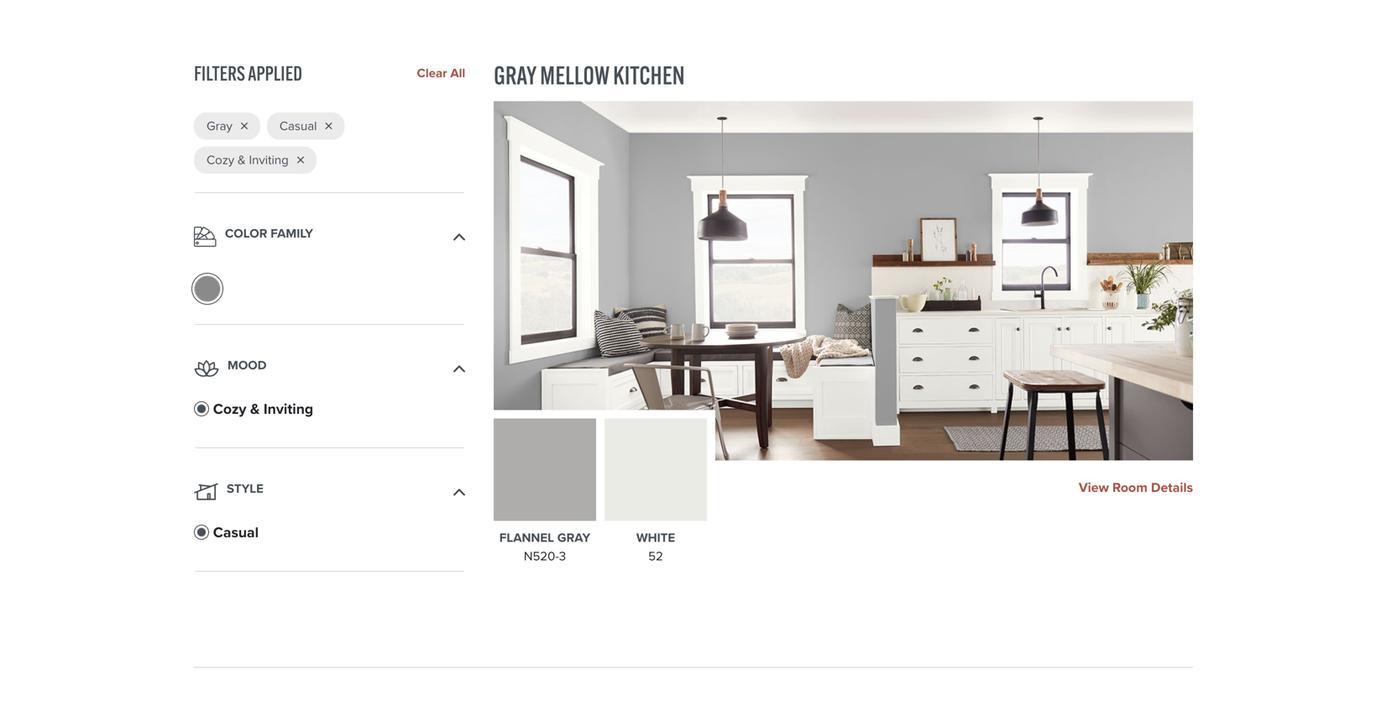 Task type: describe. For each thing, give the bounding box(es) containing it.
details
[[1151, 477, 1193, 498]]

room
[[1113, 477, 1148, 498]]

clear all button
[[409, 64, 465, 83]]

close x image for gray
[[241, 123, 248, 129]]

caret image for color family
[[454, 233, 465, 240]]

mood
[[228, 356, 267, 374]]

style
[[227, 479, 264, 498]]

view
[[1079, 477, 1109, 498]]

caret image
[[194, 227, 217, 247]]

0 vertical spatial cozy
[[207, 151, 234, 169]]

family
[[271, 224, 313, 243]]

white
[[636, 529, 675, 547]]

color
[[225, 224, 267, 243]]

filters applied
[[194, 61, 303, 86]]

kitchen
[[613, 59, 685, 91]]

close x image for cozy & inviting
[[297, 157, 304, 163]]

3
[[559, 547, 566, 566]]

& inside button
[[250, 398, 260, 420]]

close x image for casual
[[325, 123, 332, 129]]

mellow
[[540, 59, 609, 91]]

inviting inside button
[[264, 398, 313, 420]]

gray for gray mellow kitchen
[[494, 59, 536, 91]]

flannel
[[500, 529, 554, 547]]

gray for gray
[[207, 117, 233, 135]]

applied
[[248, 61, 303, 86]]

view room details link
[[1079, 477, 1193, 498]]

casual inside casual button
[[213, 521, 259, 543]]

clear all
[[417, 64, 465, 83]]

0 vertical spatial cozy & inviting
[[207, 151, 289, 169]]

cozy & inviting button
[[194, 398, 379, 426]]

cozy & inviting inside the cozy & inviting button
[[213, 398, 313, 420]]



Task type: locate. For each thing, give the bounding box(es) containing it.
gray mellow kitchen
[[494, 59, 685, 91]]

casual button
[[194, 521, 379, 549]]

cozy inside the cozy & inviting button
[[213, 398, 246, 420]]

1 vertical spatial cozy & inviting
[[213, 398, 313, 420]]

flannel gray n520-3
[[500, 529, 591, 566]]

cozy & inviting down mood
[[213, 398, 313, 420]]

all
[[450, 64, 465, 83]]

1 vertical spatial inviting
[[264, 398, 313, 420]]

close x image
[[241, 123, 248, 129], [325, 123, 332, 129], [297, 157, 304, 163]]

color family button
[[194, 223, 465, 250]]

style button
[[194, 479, 465, 505]]

cozy up color
[[207, 151, 234, 169]]

inviting down mood button
[[264, 398, 313, 420]]

color family
[[225, 224, 313, 243]]

mood button
[[194, 355, 465, 382]]

& down mood
[[250, 398, 260, 420]]

filters
[[194, 61, 245, 86]]

casual down "applied"
[[280, 117, 317, 135]]

cozy & inviting
[[207, 151, 289, 169], [213, 398, 313, 420]]

0 vertical spatial casual
[[280, 117, 317, 135]]

caret image
[[454, 233, 465, 240], [194, 360, 219, 377], [454, 365, 465, 372], [194, 483, 218, 501], [454, 488, 465, 496]]

0 vertical spatial inviting
[[249, 151, 289, 169]]

inviting up the color family
[[249, 151, 289, 169]]

& up color
[[238, 151, 246, 169]]

gray down filters
[[207, 117, 233, 135]]

1 vertical spatial &
[[250, 398, 260, 420]]

cozy & inviting up color
[[207, 151, 289, 169]]

0 vertical spatial gray
[[494, 59, 536, 91]]

1 horizontal spatial close x image
[[297, 157, 304, 163]]

gray right the all
[[494, 59, 536, 91]]

1 vertical spatial gray
[[207, 117, 233, 135]]

&
[[238, 151, 246, 169], [250, 398, 260, 420]]

cozy down mood
[[213, 398, 246, 420]]

0 horizontal spatial &
[[238, 151, 246, 169]]

gray casual cozy & inviting kitchen image
[[494, 101, 1193, 461]]

2 horizontal spatial close x image
[[325, 123, 332, 129]]

caret image for style
[[454, 488, 465, 496]]

1 horizontal spatial casual
[[280, 117, 317, 135]]

1 vertical spatial casual
[[213, 521, 259, 543]]

1 horizontal spatial gray
[[494, 59, 536, 91]]

0 horizontal spatial close x image
[[241, 123, 248, 129]]

gray
[[557, 529, 591, 547]]

n520-
[[524, 547, 559, 566]]

caret image for mood
[[454, 365, 465, 372]]

52
[[649, 547, 663, 566]]

1 horizontal spatial &
[[250, 398, 260, 420]]

0 horizontal spatial gray
[[207, 117, 233, 135]]

clear
[[417, 64, 447, 83]]

white 52
[[636, 529, 675, 566]]

view room details
[[1079, 477, 1193, 498]]

casual down "style"
[[213, 521, 259, 543]]

gray
[[494, 59, 536, 91], [207, 117, 233, 135]]

casual
[[280, 117, 317, 135], [213, 521, 259, 543]]

inviting
[[249, 151, 289, 169], [264, 398, 313, 420]]

1 vertical spatial cozy
[[213, 398, 246, 420]]

0 horizontal spatial casual
[[213, 521, 259, 543]]

0 vertical spatial &
[[238, 151, 246, 169]]

caret image inside color family button
[[454, 233, 465, 240]]

cozy
[[207, 151, 234, 169], [213, 398, 246, 420]]



Task type: vqa. For each thing, say whether or not it's contained in the screenshot.
Gray to the left
yes



